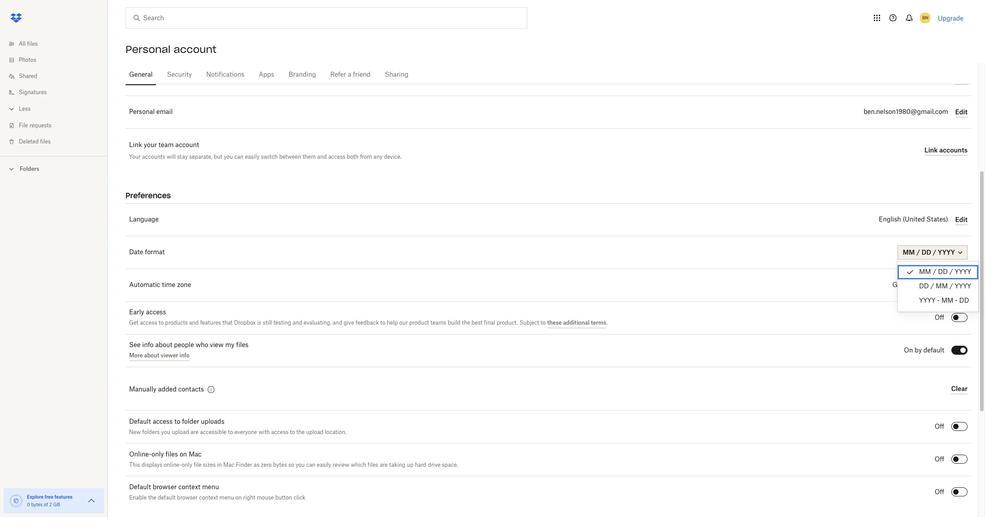 Task type: describe. For each thing, give the bounding box(es) containing it.
notifications tab
[[203, 64, 248, 86]]

are inside default access to folder uploads new folders you upload are accessible to everyone with access to the upload location.
[[191, 430, 199, 435]]

(united
[[903, 217, 925, 223]]

0 vertical spatial context
[[178, 485, 200, 491]]

default browser context menu enable the default browser context menu on right mouse button click
[[129, 485, 306, 501]]

files up 'online-'
[[166, 452, 178, 458]]

refer a friend tab
[[327, 64, 374, 86]]

view
[[210, 342, 224, 348]]

subject
[[520, 320, 540, 326]]

easily inside online-only files on mac this displays online-only file sizes in mac finder as zero bytes so you can easily review which files are taking up hard drive space.
[[317, 463, 331, 468]]

my
[[225, 342, 235, 348]]

to right subject
[[541, 320, 546, 326]]

to left 'folder'
[[174, 419, 180, 425]]

products
[[165, 320, 188, 326]]

0 horizontal spatial mac
[[189, 452, 202, 458]]

our
[[400, 320, 408, 326]]

early
[[129, 309, 144, 316]]

up
[[407, 463, 414, 468]]

manually
[[129, 387, 156, 393]]

file
[[194, 463, 202, 468]]

ben.nelson1980@gmail.com
[[864, 109, 949, 115]]

access for default access to folder uploads new folders you upload are accessible to everyone with access to the upload location.
[[153, 419, 173, 425]]

see info about people who view my files
[[129, 342, 249, 348]]

files right which
[[368, 463, 378, 468]]

off for folder
[[935, 424, 945, 430]]

with
[[259, 430, 270, 435]]

off for menu
[[935, 489, 945, 496]]

uploads
[[201, 419, 225, 425]]

file requests
[[19, 123, 52, 128]]

review
[[333, 463, 350, 468]]

apps tab
[[255, 64, 278, 86]]

gmt-05:00
[[893, 282, 929, 288]]

files right all
[[27, 41, 38, 47]]

2
[[49, 503, 52, 507]]

english
[[879, 217, 902, 223]]

access right "with"
[[271, 430, 289, 435]]

deleted
[[19, 139, 39, 144]]

time
[[162, 282, 175, 288]]

are inside online-only files on mac this displays online-only file sizes in mac finder as zero bytes so you can easily review which files are taking up hard drive space.
[[380, 463, 388, 468]]

them
[[303, 153, 316, 160]]

0 vertical spatial default
[[924, 348, 945, 354]]

in
[[217, 463, 222, 468]]

preferences
[[126, 191, 171, 200]]

name
[[129, 76, 147, 83]]

mouse
[[257, 495, 274, 501]]

files right deleted
[[40, 139, 51, 144]]

feedback
[[356, 320, 379, 326]]

to left products
[[159, 320, 164, 326]]

general
[[129, 72, 153, 78]]

on inside default browser context menu enable the default browser context menu on right mouse button click
[[236, 495, 242, 501]]

enable
[[129, 495, 147, 501]]

and right products
[[189, 320, 199, 326]]

hard
[[415, 463, 427, 468]]

you inside online-only files on mac this displays online-only file sizes in mac finder as zero bytes so you can easily review which files are taking up hard drive space.
[[296, 463, 305, 468]]

still
[[263, 320, 272, 326]]

all files link
[[7, 36, 108, 52]]

deleted files link
[[7, 134, 108, 150]]

automatic time zone
[[129, 282, 191, 288]]

photos link
[[7, 52, 108, 68]]

give
[[344, 320, 354, 326]]

security tab
[[163, 64, 196, 86]]

device.
[[384, 153, 402, 160]]

of
[[44, 503, 48, 507]]

personal for personal email
[[129, 109, 155, 115]]

and left give
[[333, 320, 342, 326]]

product
[[409, 320, 429, 326]]

free
[[45, 494, 53, 500]]

personal account
[[126, 43, 217, 56]]

folders
[[20, 166, 39, 172]]

a
[[348, 72, 352, 78]]

1 vertical spatial context
[[199, 495, 218, 501]]

mm inside radio item
[[920, 269, 932, 275]]

the inside default browser context menu enable the default browser context menu on right mouse button click
[[148, 495, 156, 501]]

to left the everyone
[[228, 430, 233, 435]]

location.
[[325, 430, 347, 435]]

1 horizontal spatial mac
[[223, 463, 234, 468]]

tab list containing general
[[126, 63, 972, 86]]

taking
[[389, 463, 406, 468]]

online-only files on mac this displays online-only file sizes in mac finder as zero bytes so you can easily review which files are taking up hard drive space.
[[129, 452, 458, 468]]

team
[[159, 142, 174, 148]]

explore free features 0 bytes of 2 gb
[[27, 494, 73, 507]]

quota usage element
[[9, 494, 23, 508]]

1 vertical spatial account
[[175, 142, 199, 148]]

the inside default access to folder uploads new folders you upload are accessible to everyone with access to the upload location.
[[297, 430, 305, 435]]

dd / mm / yyyy
[[920, 284, 972, 290]]

upgrade link
[[938, 14, 964, 22]]

0 vertical spatial can
[[235, 153, 244, 160]]

you inside default access to folder uploads new folders you upload are accessible to everyone with access to the upload location.
[[161, 430, 170, 435]]

as
[[254, 463, 260, 468]]

yyyy for mm / dd / yyyy
[[955, 269, 972, 275]]

dropbox image
[[7, 9, 25, 27]]

sizes
[[203, 463, 216, 468]]

is
[[257, 320, 261, 326]]

1 horizontal spatial features
[[200, 320, 221, 326]]

refer a friend
[[331, 72, 371, 78]]

apps
[[259, 72, 274, 78]]

0 vertical spatial menu
[[202, 485, 219, 491]]

contacts
[[178, 387, 204, 393]]

evaluating,
[[304, 320, 331, 326]]

0 horizontal spatial only
[[152, 452, 164, 458]]

access left both at the top of page
[[328, 153, 346, 160]]

switch
[[261, 153, 278, 160]]

sharing
[[385, 72, 409, 78]]

date
[[129, 249, 143, 256]]

0 vertical spatial account
[[174, 43, 217, 56]]

best
[[472, 320, 483, 326]]

to up online-only files on mac this displays online-only file sizes in mac finder as zero bytes so you can easily review which files are taking up hard drive space.
[[290, 430, 295, 435]]

shared link
[[7, 68, 108, 84]]

security
[[167, 72, 192, 78]]

yyyy - mm - dd
[[920, 298, 970, 304]]

get
[[129, 320, 139, 326]]

button
[[275, 495, 292, 501]]

everyone
[[235, 430, 257, 435]]



Task type: locate. For each thing, give the bounding box(es) containing it.
0 vertical spatial mac
[[189, 452, 202, 458]]

account
[[174, 43, 217, 56], [175, 142, 199, 148]]

bytes
[[273, 463, 287, 468], [31, 503, 43, 507]]

2 vertical spatial yyyy
[[920, 298, 936, 304]]

date format
[[129, 249, 165, 256]]

context down file
[[178, 485, 200, 491]]

05:00
[[910, 282, 929, 288]]

0 vertical spatial bytes
[[273, 463, 287, 468]]

from
[[360, 153, 372, 160]]

default for default access to folder uploads
[[129, 419, 151, 425]]

default right the by
[[924, 348, 945, 354]]

about
[[155, 342, 172, 348]]

personal for personal account
[[126, 43, 171, 56]]

menu left right
[[220, 495, 234, 501]]

access down early access
[[140, 320, 157, 326]]

mac right in
[[223, 463, 234, 468]]

2 horizontal spatial the
[[462, 320, 470, 326]]

only up displays
[[152, 452, 164, 458]]

0 vertical spatial browser
[[153, 485, 177, 491]]

folders
[[142, 430, 160, 435]]

who
[[196, 342, 208, 348]]

product.
[[497, 320, 518, 326]]

default for default browser context menu
[[129, 485, 151, 491]]

default inside default browser context menu enable the default browser context menu on right mouse button click
[[158, 495, 176, 501]]

0 vertical spatial dd
[[939, 269, 948, 275]]

shared
[[19, 74, 37, 79]]

1 vertical spatial are
[[380, 463, 388, 468]]

1 - from the left
[[938, 298, 940, 304]]

menu down sizes
[[202, 485, 219, 491]]

1 horizontal spatial are
[[380, 463, 388, 468]]

2 vertical spatial the
[[148, 495, 156, 501]]

default inside default access to folder uploads new folders you upload are accessible to everyone with access to the upload location.
[[129, 419, 151, 425]]

easily left switch at top
[[245, 153, 260, 160]]

account up stay
[[175, 142, 199, 148]]

branding tab
[[285, 64, 320, 86]]

yyyy inside radio item
[[955, 269, 972, 275]]

features up gb
[[54, 494, 73, 500]]

early access
[[129, 309, 166, 316]]

only
[[152, 452, 164, 458], [182, 463, 192, 468]]

that
[[223, 320, 233, 326]]

separate,
[[189, 153, 213, 160]]

1 horizontal spatial -
[[956, 298, 958, 304]]

features
[[200, 320, 221, 326], [54, 494, 73, 500]]

personal left email
[[129, 109, 155, 115]]

2 - from the left
[[956, 298, 958, 304]]

online-
[[129, 452, 152, 458]]

0 horizontal spatial the
[[148, 495, 156, 501]]

1 vertical spatial yyyy
[[955, 284, 972, 290]]

mm / dd / yyyy
[[920, 269, 972, 275]]

mac
[[189, 452, 202, 458], [223, 463, 234, 468]]

0 horizontal spatial -
[[938, 298, 940, 304]]

context down sizes
[[199, 495, 218, 501]]

dd inside radio item
[[939, 269, 948, 275]]

0 horizontal spatial default
[[158, 495, 176, 501]]

and right testing
[[293, 320, 302, 326]]

build
[[448, 320, 461, 326]]

1 horizontal spatial on
[[936, 282, 945, 288]]

1 horizontal spatial bytes
[[273, 463, 287, 468]]

get access to products and features that dropbox is still testing and evaluating, and give feedback to help our product teams build the best final product. subject to
[[129, 320, 548, 326]]

0 horizontal spatial you
[[161, 430, 170, 435]]

can inside online-only files on mac this displays online-only file sizes in mac finder as zero bytes so you can easily review which files are taking up hard drive space.
[[306, 463, 316, 468]]

upload
[[172, 430, 189, 435], [306, 430, 324, 435]]

off for on
[[935, 457, 945, 463]]

1 horizontal spatial the
[[297, 430, 305, 435]]

0 horizontal spatial on
[[180, 452, 187, 458]]

on
[[936, 282, 945, 288], [905, 348, 914, 354]]

you right but
[[224, 153, 233, 160]]

on
[[180, 452, 187, 458], [236, 495, 242, 501]]

link your team account
[[129, 142, 199, 148]]

0 vertical spatial yyyy
[[955, 269, 972, 275]]

easily left review
[[317, 463, 331, 468]]

2 horizontal spatial dd
[[960, 298, 970, 304]]

0 vertical spatial easily
[[245, 153, 260, 160]]

drive
[[428, 463, 441, 468]]

1 vertical spatial menu
[[220, 495, 234, 501]]

accounts
[[142, 153, 165, 160]]

file
[[19, 123, 28, 128]]

3 off from the top
[[935, 457, 945, 463]]

off
[[935, 315, 945, 321], [935, 424, 945, 430], [935, 457, 945, 463], [935, 489, 945, 496]]

bytes inside online-only files on mac this displays online-only file sizes in mac finder as zero bytes so you can easily review which files are taking up hard drive space.
[[273, 463, 287, 468]]

only left file
[[182, 463, 192, 468]]

0 vertical spatial the
[[462, 320, 470, 326]]

2 vertical spatial mm
[[942, 298, 954, 304]]

can
[[235, 153, 244, 160], [306, 463, 316, 468]]

but
[[214, 153, 222, 160]]

1 vertical spatial browser
[[177, 495, 198, 501]]

2 horizontal spatial you
[[296, 463, 305, 468]]

0 horizontal spatial upload
[[172, 430, 189, 435]]

0 horizontal spatial bytes
[[31, 503, 43, 507]]

on left the by
[[905, 348, 914, 354]]

1 vertical spatial you
[[161, 430, 170, 435]]

mm for -
[[942, 298, 954, 304]]

0 horizontal spatial easily
[[245, 153, 260, 160]]

1 vertical spatial only
[[182, 463, 192, 468]]

are down 'folder'
[[191, 430, 199, 435]]

people
[[174, 342, 194, 348]]

testing
[[274, 320, 291, 326]]

the up online-only files on mac this displays online-only file sizes in mac finder as zero bytes so you can easily review which files are taking up hard drive space.
[[297, 430, 305, 435]]

manually added contacts
[[129, 387, 204, 393]]

you
[[224, 153, 233, 160], [161, 430, 170, 435], [296, 463, 305, 468]]

signatures link
[[7, 84, 108, 100]]

on for on by default
[[905, 348, 914, 354]]

account up the security
[[174, 43, 217, 56]]

dropbox
[[234, 320, 256, 326]]

gmt-
[[893, 282, 910, 288]]

2 vertical spatial you
[[296, 463, 305, 468]]

yyyy
[[955, 269, 972, 275], [955, 284, 972, 290], [920, 298, 936, 304]]

yyyy for dd / mm / yyyy
[[955, 284, 972, 290]]

your accounts will stay separate, but you can easily switch between them and access both from any device.
[[129, 153, 402, 160]]

access for early access
[[146, 309, 166, 316]]

personal email
[[129, 109, 173, 115]]

2 vertical spatial dd
[[960, 298, 970, 304]]

1 vertical spatial mm
[[936, 284, 948, 290]]

2 off from the top
[[935, 424, 945, 430]]

default up new
[[129, 419, 151, 425]]

mm down dd / mm / yyyy
[[942, 298, 954, 304]]

1 horizontal spatial upload
[[306, 430, 324, 435]]

are
[[191, 430, 199, 435], [380, 463, 388, 468]]

less image
[[7, 105, 16, 114]]

0 vertical spatial are
[[191, 430, 199, 435]]

states)
[[927, 217, 949, 223]]

0 horizontal spatial features
[[54, 494, 73, 500]]

0 vertical spatial on
[[936, 282, 945, 288]]

1 vertical spatial the
[[297, 430, 305, 435]]

upload down 'folder'
[[172, 430, 189, 435]]

access up folders
[[153, 419, 173, 425]]

english (united states)
[[879, 217, 949, 223]]

yyyy down the mm / dd / yyyy
[[955, 284, 972, 290]]

1 horizontal spatial dd
[[939, 269, 948, 275]]

features left that
[[200, 320, 221, 326]]

on up 'online-'
[[180, 452, 187, 458]]

can right so
[[306, 463, 316, 468]]

0 horizontal spatial dd
[[920, 284, 929, 290]]

0 horizontal spatial are
[[191, 430, 199, 435]]

file requests link
[[7, 118, 108, 134]]

1 vertical spatial features
[[54, 494, 73, 500]]

yyyy up dd / mm / yyyy
[[955, 269, 972, 275]]

added
[[158, 387, 177, 393]]

and
[[317, 153, 327, 160], [189, 320, 199, 326], [293, 320, 302, 326], [333, 320, 342, 326]]

mm for /
[[936, 284, 948, 290]]

mm up yyyy - mm - dd
[[936, 284, 948, 290]]

files right my
[[236, 342, 249, 348]]

1 vertical spatial personal
[[129, 109, 155, 115]]

1 horizontal spatial can
[[306, 463, 316, 468]]

bytes down explore
[[31, 503, 43, 507]]

deleted files
[[19, 139, 51, 144]]

browser down file
[[177, 495, 198, 501]]

your
[[129, 153, 141, 160]]

less
[[19, 106, 31, 112]]

sharing tab
[[382, 64, 412, 86]]

branding
[[289, 72, 316, 78]]

your
[[144, 142, 157, 148]]

0 horizontal spatial can
[[235, 153, 244, 160]]

you right folders
[[161, 430, 170, 435]]

you right so
[[296, 463, 305, 468]]

1 horizontal spatial menu
[[220, 495, 234, 501]]

which
[[351, 463, 366, 468]]

teams
[[431, 320, 446, 326]]

notifications
[[206, 72, 245, 78]]

automatic
[[129, 282, 160, 288]]

final
[[484, 320, 495, 326]]

on down the mm / dd / yyyy radio item
[[936, 282, 945, 288]]

the right 'enable'
[[148, 495, 156, 501]]

general tab
[[126, 64, 156, 86]]

on inside online-only files on mac this displays online-only file sizes in mac finder as zero bytes so you can easily review which files are taking up hard drive space.
[[180, 452, 187, 458]]

default up 'enable'
[[129, 485, 151, 491]]

yyyy down 05:00
[[920, 298, 936, 304]]

1 vertical spatial easily
[[317, 463, 331, 468]]

dd down the mm / dd / yyyy radio item
[[920, 284, 929, 290]]

upload left the location.
[[306, 430, 324, 435]]

0 horizontal spatial on
[[905, 348, 914, 354]]

2 upload from the left
[[306, 430, 324, 435]]

1 horizontal spatial only
[[182, 463, 192, 468]]

to left help
[[381, 320, 386, 326]]

personal
[[126, 43, 171, 56], [129, 109, 155, 115]]

and right them in the left top of the page
[[317, 153, 327, 160]]

1 vertical spatial dd
[[920, 284, 929, 290]]

bytes left so
[[273, 463, 287, 468]]

0 vertical spatial features
[[200, 320, 221, 326]]

1 vertical spatial default
[[158, 495, 176, 501]]

dd down dd / mm / yyyy
[[960, 298, 970, 304]]

1 vertical spatial on
[[905, 348, 914, 354]]

1 vertical spatial mac
[[223, 463, 234, 468]]

1 off from the top
[[935, 315, 945, 321]]

displays
[[142, 463, 162, 468]]

bytes inside explore free features 0 bytes of 2 gb
[[31, 503, 43, 507]]

will
[[167, 153, 176, 160]]

personal up general tab
[[126, 43, 171, 56]]

1 default from the top
[[129, 419, 151, 425]]

can right but
[[235, 153, 244, 160]]

on for on
[[936, 282, 945, 288]]

by
[[915, 348, 922, 354]]

default
[[129, 419, 151, 425], [129, 485, 151, 491]]

access for get access to products and features that dropbox is still testing and evaluating, and give feedback to help our product teams build the best final product. subject to
[[140, 320, 157, 326]]

the left best
[[462, 320, 470, 326]]

2 default from the top
[[129, 485, 151, 491]]

1 horizontal spatial easily
[[317, 463, 331, 468]]

0 vertical spatial default
[[129, 419, 151, 425]]

0 horizontal spatial menu
[[202, 485, 219, 491]]

refer
[[331, 72, 346, 78]]

4 off from the top
[[935, 489, 945, 496]]

both
[[347, 153, 359, 160]]

the
[[462, 320, 470, 326], [297, 430, 305, 435], [148, 495, 156, 501]]

0 vertical spatial on
[[180, 452, 187, 458]]

1 horizontal spatial default
[[924, 348, 945, 354]]

stay
[[177, 153, 188, 160]]

explore
[[27, 494, 44, 500]]

0 vertical spatial only
[[152, 452, 164, 458]]

0
[[27, 503, 30, 507]]

default access to folder uploads new folders you upload are accessible to everyone with access to the upload location.
[[129, 419, 347, 435]]

default right 'enable'
[[158, 495, 176, 501]]

default inside default browser context menu enable the default browser context menu on right mouse button click
[[129, 485, 151, 491]]

format
[[145, 249, 165, 256]]

are left taking
[[380, 463, 388, 468]]

0 vertical spatial mm
[[920, 269, 932, 275]]

1 horizontal spatial on
[[236, 495, 242, 501]]

access right early
[[146, 309, 166, 316]]

finder
[[236, 463, 252, 468]]

dd up dd / mm / yyyy
[[939, 269, 948, 275]]

browser
[[153, 485, 177, 491], [177, 495, 198, 501]]

1 upload from the left
[[172, 430, 189, 435]]

mm / dd / yyyy radio item
[[898, 265, 979, 280]]

features inside explore free features 0 bytes of 2 gb
[[54, 494, 73, 500]]

requests
[[30, 123, 52, 128]]

1 vertical spatial on
[[236, 495, 242, 501]]

0 vertical spatial personal
[[126, 43, 171, 56]]

.
[[607, 320, 608, 326]]

on left right
[[236, 495, 242, 501]]

1 vertical spatial can
[[306, 463, 316, 468]]

1 vertical spatial bytes
[[31, 503, 43, 507]]

browser down 'online-'
[[153, 485, 177, 491]]

1 vertical spatial default
[[129, 485, 151, 491]]

access
[[328, 153, 346, 160], [146, 309, 166, 316], [140, 320, 157, 326], [153, 419, 173, 425], [271, 430, 289, 435]]

mm
[[920, 269, 932, 275], [936, 284, 948, 290], [942, 298, 954, 304]]

friend
[[353, 72, 371, 78]]

tab list
[[126, 63, 972, 86]]

new
[[129, 430, 141, 435]]

1 horizontal spatial you
[[224, 153, 233, 160]]

zone
[[177, 282, 191, 288]]

right
[[243, 495, 255, 501]]

menu
[[202, 485, 219, 491], [220, 495, 234, 501]]

see
[[129, 342, 141, 348]]

list containing all files
[[0, 31, 108, 156]]

mac up file
[[189, 452, 202, 458]]

list
[[0, 31, 108, 156]]

mm up 05:00
[[920, 269, 932, 275]]

email
[[156, 109, 173, 115]]

0 vertical spatial you
[[224, 153, 233, 160]]



Task type: vqa. For each thing, say whether or not it's contained in the screenshot.
bytes inside the Explore free features 0 bytes of 2 GB
yes



